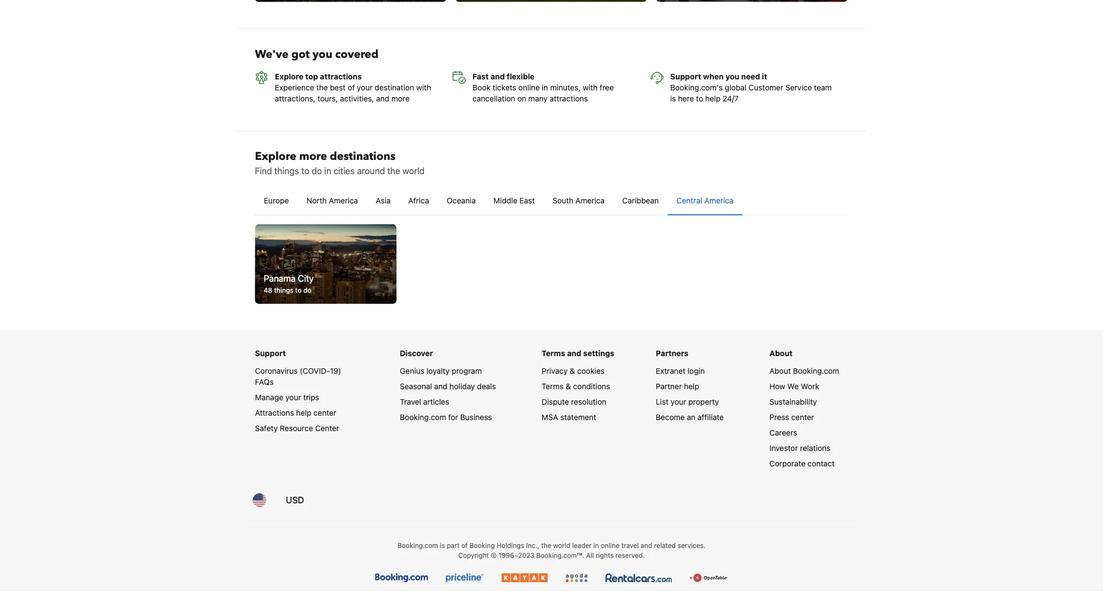 Task type: describe. For each thing, give the bounding box(es) containing it.
usd button
[[279, 487, 311, 513]]

how
[[770, 382, 786, 391]]

coronavirus (covid-19) faqs
[[255, 366, 341, 387]]

how we work link
[[770, 382, 820, 391]]

america for south america
[[576, 196, 605, 205]]

extranet
[[656, 366, 686, 376]]

coronavirus (covid-19) faqs link
[[255, 366, 341, 387]]

(covid-
[[300, 366, 330, 376]]

caribbean
[[623, 196, 659, 205]]

experience
[[275, 83, 314, 92]]

& for terms
[[566, 382, 571, 391]]

booking.com's
[[671, 83, 723, 92]]

sustainability
[[770, 397, 817, 406]]

booking.com is part of booking holdings inc., the world leader in online travel and related services. copyright © 1996–2023 booking.com™. all rights reserved.
[[398, 542, 706, 559]]

partners
[[656, 349, 689, 358]]

north
[[307, 196, 327, 205]]

for
[[449, 413, 458, 422]]

careers link
[[770, 428, 798, 437]]

panama city image
[[255, 224, 397, 304]]

extranet login
[[656, 366, 705, 376]]

login
[[688, 366, 705, 376]]

booking.com for part
[[398, 542, 438, 549]]

press
[[770, 413, 790, 422]]

about for about
[[770, 349, 793, 358]]

about booking.com link
[[770, 366, 840, 376]]

south america button
[[544, 186, 614, 215]]

and for terms and settings
[[567, 349, 582, 358]]

genius loyalty program link
[[400, 366, 482, 376]]

city
[[298, 273, 314, 284]]

safety resource center
[[255, 424, 339, 433]]

service
[[786, 83, 812, 92]]

more inside the explore top attractions experience the best of your destination with attractions, tours, activities, and more
[[392, 94, 410, 103]]

dispute resolution
[[542, 397, 607, 406]]

global
[[725, 83, 747, 92]]

your for manage your trips
[[286, 393, 301, 402]]

with inside fast and flexible book tickets online in minutes, with free cancellation on many attractions
[[583, 83, 598, 92]]

in inside booking.com is part of booking holdings inc., the world leader in online travel and related services. copyright © 1996–2023 booking.com™. all rights reserved.
[[594, 542, 599, 549]]

careers
[[770, 428, 798, 437]]

do inside explore more destinations find things to do in cities around the world
[[312, 165, 322, 176]]

travel
[[400, 397, 421, 406]]

relations
[[801, 444, 831, 453]]

central america
[[677, 196, 734, 205]]

coronavirus
[[255, 366, 298, 376]]

investor relations
[[770, 444, 831, 453]]

press center
[[770, 413, 815, 422]]

destination
[[375, 83, 414, 92]]

terms for terms & conditions
[[542, 382, 564, 391]]

services.
[[678, 542, 706, 549]]

holiday
[[450, 382, 475, 391]]

attractions inside fast and flexible book tickets online in minutes, with free cancellation on many attractions
[[550, 94, 588, 103]]

seasonal and holiday deals
[[400, 382, 496, 391]]

you for when
[[726, 72, 740, 81]]

msa statement link
[[542, 413, 597, 422]]

things inside the panama city 48 things to do
[[274, 286, 294, 294]]

east
[[520, 196, 535, 205]]

many
[[529, 94, 548, 103]]

north america
[[307, 196, 358, 205]]

your inside the explore top attractions experience the best of your destination with attractions, tours, activities, and more
[[357, 83, 373, 92]]

1 horizontal spatial center
[[792, 413, 815, 422]]

agoda image
[[566, 574, 588, 582]]

tours,
[[318, 94, 338, 103]]

and inside the explore top attractions experience the best of your destination with attractions, tours, activities, and more
[[376, 94, 390, 103]]

africa button
[[400, 186, 438, 215]]

inc.,
[[526, 542, 540, 549]]

when
[[703, 72, 724, 81]]

0 horizontal spatial center
[[314, 408, 337, 417]]

support for support when you need it booking.com's global customer service team is here to help 24/7
[[671, 72, 702, 81]]

list
[[656, 397, 669, 406]]

msa statement
[[542, 413, 597, 422]]

destinations
[[330, 149, 396, 164]]

middle east button
[[485, 186, 544, 215]]

manage
[[255, 393, 284, 402]]

agoda image
[[566, 574, 588, 582]]

attractions help center link
[[255, 408, 337, 417]]

the inside the explore top attractions experience the best of your destination with attractions, tours, activities, and more
[[317, 83, 328, 92]]

world inside booking.com is part of booking holdings inc., the world leader in online travel and related services. copyright © 1996–2023 booking.com™. all rights reserved.
[[553, 542, 571, 549]]

©
[[491, 552, 497, 559]]

press center link
[[770, 413, 815, 422]]

in inside explore more destinations find things to do in cities around the world
[[324, 165, 331, 176]]

related
[[654, 542, 676, 549]]

middle
[[494, 196, 518, 205]]

oceania
[[447, 196, 476, 205]]

best
[[330, 83, 346, 92]]

resource
[[280, 424, 313, 433]]

manage your trips
[[255, 393, 319, 402]]

of inside the explore top attractions experience the best of your destination with attractions, tours, activities, and more
[[348, 83, 355, 92]]

become an affiliate link
[[656, 413, 724, 422]]

in inside fast and flexible book tickets online in minutes, with free cancellation on many attractions
[[542, 83, 548, 92]]

central america button
[[668, 186, 743, 215]]

program
[[452, 366, 482, 376]]

explore more destinations find things to do in cities around the world
[[255, 149, 425, 176]]

terms and settings
[[542, 349, 615, 358]]

fast
[[473, 72, 489, 81]]

flexible
[[507, 72, 535, 81]]

europe
[[264, 196, 289, 205]]

privacy & cookies
[[542, 366, 605, 376]]

usd
[[286, 495, 304, 505]]

genius
[[400, 366, 425, 376]]

loyalty
[[427, 366, 450, 376]]

team
[[815, 83, 832, 92]]

sustainability link
[[770, 397, 817, 406]]

on
[[518, 94, 527, 103]]

property
[[689, 397, 719, 406]]

oceania button
[[438, 186, 485, 215]]



Task type: locate. For each thing, give the bounding box(es) containing it.
0 horizontal spatial online
[[519, 83, 540, 92]]

booking.com left part
[[398, 542, 438, 549]]

america right the central
[[705, 196, 734, 205]]

about up how
[[770, 366, 791, 376]]

things down panama
[[274, 286, 294, 294]]

and down destination
[[376, 94, 390, 103]]

1 horizontal spatial world
[[553, 542, 571, 549]]

2 horizontal spatial america
[[705, 196, 734, 205]]

and down genius loyalty program
[[434, 382, 448, 391]]

2 vertical spatial booking.com
[[398, 542, 438, 549]]

online inside booking.com is part of booking holdings inc., the world leader in online travel and related services. copyright © 1996–2023 booking.com™. all rights reserved.
[[601, 542, 620, 549]]

world up the africa
[[403, 165, 425, 176]]

the right inc.,
[[542, 542, 552, 549]]

0 horizontal spatial america
[[329, 196, 358, 205]]

0 vertical spatial to
[[696, 94, 704, 103]]

to inside explore more destinations find things to do in cities around the world
[[302, 165, 310, 176]]

you inside "support when you need it booking.com's global customer service team is here to help 24/7"
[[726, 72, 740, 81]]

1 vertical spatial explore
[[255, 149, 297, 164]]

and for seasonal and holiday deals
[[434, 382, 448, 391]]

world inside explore more destinations find things to do in cities around the world
[[403, 165, 425, 176]]

1 about from the top
[[770, 349, 793, 358]]

you up global
[[726, 72, 740, 81]]

statement
[[561, 413, 597, 422]]

to up north
[[302, 165, 310, 176]]

the right around
[[388, 165, 400, 176]]

0 vertical spatial things
[[275, 165, 299, 176]]

corporate contact link
[[770, 459, 835, 468]]

0 vertical spatial attractions
[[320, 72, 362, 81]]

find
[[255, 165, 272, 176]]

1 horizontal spatial in
[[542, 83, 548, 92]]

to down 'city'
[[295, 286, 302, 294]]

tab list
[[255, 186, 849, 216]]

is left here on the right top of the page
[[671, 94, 676, 103]]

2 horizontal spatial the
[[542, 542, 552, 549]]

0 horizontal spatial in
[[324, 165, 331, 176]]

manage your trips link
[[255, 393, 319, 402]]

is inside "support when you need it booking.com's global customer service team is here to help 24/7"
[[671, 94, 676, 103]]

1 vertical spatial online
[[601, 542, 620, 549]]

and inside fast and flexible book tickets online in minutes, with free cancellation on many attractions
[[491, 72, 505, 81]]

0 vertical spatial about
[[770, 349, 793, 358]]

you for got
[[313, 46, 333, 62]]

1 vertical spatial terms
[[542, 382, 564, 391]]

2 about from the top
[[770, 366, 791, 376]]

all
[[586, 552, 594, 559]]

help up safety resource center link
[[296, 408, 312, 417]]

center up center
[[314, 408, 337, 417]]

booking
[[470, 542, 495, 549]]

0 horizontal spatial more
[[299, 149, 327, 164]]

0 vertical spatial the
[[317, 83, 328, 92]]

world up the booking.com™.
[[553, 542, 571, 549]]

in left cities
[[324, 165, 331, 176]]

of inside booking.com is part of booking holdings inc., the world leader in online travel and related services. copyright © 1996–2023 booking.com™. all rights reserved.
[[462, 542, 468, 549]]

0 horizontal spatial do
[[304, 286, 312, 294]]

booking.com for business
[[400, 413, 492, 422]]

0 horizontal spatial is
[[440, 542, 445, 549]]

and up tickets
[[491, 72, 505, 81]]

terms down the privacy at the bottom of page
[[542, 382, 564, 391]]

help inside "support when you need it booking.com's global customer service team is here to help 24/7"
[[706, 94, 721, 103]]

panama
[[264, 273, 296, 284]]

0 vertical spatial terms
[[542, 349, 566, 358]]

explore inside the explore top attractions experience the best of your destination with attractions, tours, activities, and more
[[275, 72, 304, 81]]

travel
[[622, 542, 639, 549]]

affiliate
[[698, 413, 724, 422]]

kayak image
[[502, 574, 548, 582], [502, 574, 548, 582]]

with inside the explore top attractions experience the best of your destination with attractions, tours, activities, and more
[[417, 83, 431, 92]]

book
[[473, 83, 491, 92]]

opentable image
[[690, 574, 728, 582], [690, 574, 728, 582]]

0 vertical spatial world
[[403, 165, 425, 176]]

in up all
[[594, 542, 599, 549]]

1 vertical spatial about
[[770, 366, 791, 376]]

with
[[417, 83, 431, 92], [583, 83, 598, 92]]

you right got
[[313, 46, 333, 62]]

1 vertical spatial things
[[274, 286, 294, 294]]

1 vertical spatial in
[[324, 165, 331, 176]]

booking.com image
[[375, 574, 428, 582], [375, 574, 428, 582]]

0 vertical spatial you
[[313, 46, 333, 62]]

more down destination
[[392, 94, 410, 103]]

booking.com inside booking.com is part of booking holdings inc., the world leader in online travel and related services. copyright © 1996–2023 booking.com™. all rights reserved.
[[398, 542, 438, 549]]

help for partner help
[[684, 382, 700, 391]]

the inside booking.com is part of booking holdings inc., the world leader in online travel and related services. copyright © 1996–2023 booking.com™. all rights reserved.
[[542, 542, 552, 549]]

2 terms from the top
[[542, 382, 564, 391]]

with left free
[[583, 83, 598, 92]]

europe button
[[255, 186, 298, 215]]

about for about booking.com
[[770, 366, 791, 376]]

help for attractions help center
[[296, 408, 312, 417]]

explore inside explore more destinations find things to do in cities around the world
[[255, 149, 297, 164]]

1 vertical spatial attractions
[[550, 94, 588, 103]]

priceline.com image
[[446, 574, 484, 582], [446, 574, 484, 582]]

2 horizontal spatial in
[[594, 542, 599, 549]]

privacy & cookies link
[[542, 366, 605, 376]]

and right travel
[[641, 542, 653, 549]]

we
[[788, 382, 799, 391]]

support up the coronavirus
[[255, 349, 286, 358]]

0 vertical spatial do
[[312, 165, 322, 176]]

help up list your property link
[[684, 382, 700, 391]]

online up rights at the right bottom
[[601, 542, 620, 549]]

africa
[[409, 196, 429, 205]]

corporate
[[770, 459, 806, 468]]

attractions help center
[[255, 408, 337, 417]]

0 vertical spatial explore
[[275, 72, 304, 81]]

middle east
[[494, 196, 535, 205]]

more inside explore more destinations find things to do in cities around the world
[[299, 149, 327, 164]]

partner
[[656, 382, 682, 391]]

corporate contact
[[770, 459, 835, 468]]

america for central america
[[705, 196, 734, 205]]

0 horizontal spatial with
[[417, 83, 431, 92]]

is inside booking.com is part of booking holdings inc., the world leader in online travel and related services. copyright © 1996–2023 booking.com™. all rights reserved.
[[440, 542, 445, 549]]

cancellation
[[473, 94, 516, 103]]

0 horizontal spatial of
[[348, 83, 355, 92]]

booking.com up work
[[793, 366, 840, 376]]

of
[[348, 83, 355, 92], [462, 542, 468, 549]]

things right find
[[275, 165, 299, 176]]

things inside explore more destinations find things to do in cities around the world
[[275, 165, 299, 176]]

to inside the panama city 48 things to do
[[295, 286, 302, 294]]

terms up the privacy at the bottom of page
[[542, 349, 566, 358]]

do left cities
[[312, 165, 322, 176]]

0 horizontal spatial help
[[296, 408, 312, 417]]

1 vertical spatial the
[[388, 165, 400, 176]]

& for privacy
[[570, 366, 575, 376]]

1 vertical spatial booking.com
[[400, 413, 446, 422]]

around
[[357, 165, 385, 176]]

1 with from the left
[[417, 83, 431, 92]]

new orleans image
[[656, 0, 848, 2]]

rentalcars image
[[606, 574, 673, 582], [606, 574, 673, 582]]

msa
[[542, 413, 559, 422]]

work
[[801, 382, 820, 391]]

to
[[696, 94, 704, 103], [302, 165, 310, 176], [295, 286, 302, 294]]

booking.com for business
[[400, 413, 446, 422]]

1 horizontal spatial is
[[671, 94, 676, 103]]

attractions up best
[[320, 72, 362, 81]]

travel articles link
[[400, 397, 450, 406]]

explore for explore top attractions
[[275, 72, 304, 81]]

seasonal and holiday deals link
[[400, 382, 496, 391]]

it
[[762, 72, 768, 81]]

of right part
[[462, 542, 468, 549]]

0 vertical spatial in
[[542, 83, 548, 92]]

your for list your property
[[671, 397, 687, 406]]

booking.com down travel articles
[[400, 413, 446, 422]]

business
[[460, 413, 492, 422]]

miami image
[[456, 0, 647, 2]]

1 horizontal spatial your
[[357, 83, 373, 92]]

& down "privacy & cookies" link at the bottom
[[566, 382, 571, 391]]

0 horizontal spatial attractions
[[320, 72, 362, 81]]

explore up find
[[255, 149, 297, 164]]

travel articles
[[400, 397, 450, 406]]

terms
[[542, 349, 566, 358], [542, 382, 564, 391]]

online up on
[[519, 83, 540, 92]]

part
[[447, 542, 460, 549]]

become
[[656, 413, 685, 422]]

your up attractions help center link
[[286, 393, 301, 402]]

free
[[600, 83, 614, 92]]

asia button
[[367, 186, 400, 215]]

0 vertical spatial more
[[392, 94, 410, 103]]

1 horizontal spatial with
[[583, 83, 598, 92]]

1 vertical spatial &
[[566, 382, 571, 391]]

and for fast and flexible book tickets online in minutes, with free cancellation on many attractions
[[491, 72, 505, 81]]

support up "booking.com's"
[[671, 72, 702, 81]]

1 vertical spatial you
[[726, 72, 740, 81]]

1 vertical spatial help
[[684, 382, 700, 391]]

tab list containing europe
[[255, 186, 849, 216]]

you
[[313, 46, 333, 62], [726, 72, 740, 81]]

19)
[[330, 366, 341, 376]]

2 with from the left
[[583, 83, 598, 92]]

to inside "support when you need it booking.com's global customer service team is here to help 24/7"
[[696, 94, 704, 103]]

2 vertical spatial help
[[296, 408, 312, 417]]

booking.com™.
[[537, 552, 585, 559]]

the
[[317, 83, 328, 92], [388, 165, 400, 176], [542, 542, 552, 549]]

is left part
[[440, 542, 445, 549]]

0 horizontal spatial world
[[403, 165, 425, 176]]

explore for explore more destinations
[[255, 149, 297, 164]]

america right south
[[576, 196, 605, 205]]

1 terms from the top
[[542, 349, 566, 358]]

1 america from the left
[[329, 196, 358, 205]]

booking.com for business link
[[400, 413, 492, 422]]

the inside explore more destinations find things to do in cities around the world
[[388, 165, 400, 176]]

reserved.
[[616, 552, 645, 559]]

settings
[[584, 349, 615, 358]]

attractions down minutes,
[[550, 94, 588, 103]]

1 horizontal spatial of
[[462, 542, 468, 549]]

dispute resolution link
[[542, 397, 607, 406]]

1 horizontal spatial support
[[671, 72, 702, 81]]

and inside booking.com is part of booking holdings inc., the world leader in online travel and related services. copyright © 1996–2023 booking.com™. all rights reserved.
[[641, 542, 653, 549]]

articles
[[423, 397, 450, 406]]

the up the tours,
[[317, 83, 328, 92]]

contact
[[808, 459, 835, 468]]

to down "booking.com's"
[[696, 94, 704, 103]]

1 horizontal spatial america
[[576, 196, 605, 205]]

2 vertical spatial in
[[594, 542, 599, 549]]

panama city 48 things to do
[[264, 273, 314, 294]]

1 horizontal spatial do
[[312, 165, 322, 176]]

support for support
[[255, 349, 286, 358]]

2 vertical spatial the
[[542, 542, 552, 549]]

south america
[[553, 196, 605, 205]]

explore
[[275, 72, 304, 81], [255, 149, 297, 164]]

support inside "support when you need it booking.com's global customer service team is here to help 24/7"
[[671, 72, 702, 81]]

2 america from the left
[[576, 196, 605, 205]]

central
[[677, 196, 703, 205]]

holdings
[[497, 542, 525, 549]]

of up activities,
[[348, 83, 355, 92]]

safety
[[255, 424, 278, 433]]

investor
[[770, 444, 798, 453]]

1 vertical spatial support
[[255, 349, 286, 358]]

0 horizontal spatial support
[[255, 349, 286, 358]]

1 horizontal spatial the
[[388, 165, 400, 176]]

0 vertical spatial help
[[706, 94, 721, 103]]

2 horizontal spatial help
[[706, 94, 721, 103]]

your
[[357, 83, 373, 92], [286, 393, 301, 402], [671, 397, 687, 406]]

1 horizontal spatial more
[[392, 94, 410, 103]]

partner help
[[656, 382, 700, 391]]

more up north
[[299, 149, 327, 164]]

0 vertical spatial online
[[519, 83, 540, 92]]

0 horizontal spatial the
[[317, 83, 328, 92]]

3 america from the left
[[705, 196, 734, 205]]

1 vertical spatial more
[[299, 149, 327, 164]]

america
[[329, 196, 358, 205], [576, 196, 605, 205], [705, 196, 734, 205]]

top
[[306, 72, 318, 81]]

1 horizontal spatial attractions
[[550, 94, 588, 103]]

24/7
[[723, 94, 739, 103]]

terms & conditions link
[[542, 382, 611, 391]]

your up activities,
[[357, 83, 373, 92]]

0 vertical spatial of
[[348, 83, 355, 92]]

san diego image
[[255, 0, 447, 2]]

faqs
[[255, 378, 274, 387]]

1 things from the top
[[275, 165, 299, 176]]

0 vertical spatial is
[[671, 94, 676, 103]]

explore up experience
[[275, 72, 304, 81]]

cities
[[334, 165, 355, 176]]

we've
[[255, 46, 289, 62]]

help left "24/7"
[[706, 94, 721, 103]]

copyright
[[459, 552, 489, 559]]

caribbean button
[[614, 186, 668, 215]]

1 horizontal spatial help
[[684, 382, 700, 391]]

1 vertical spatial do
[[304, 286, 312, 294]]

1 vertical spatial is
[[440, 542, 445, 549]]

america for north america
[[329, 196, 358, 205]]

we've got you covered
[[255, 46, 379, 62]]

1 vertical spatial to
[[302, 165, 310, 176]]

with right destination
[[417, 83, 431, 92]]

and
[[491, 72, 505, 81], [376, 94, 390, 103], [567, 349, 582, 358], [434, 382, 448, 391], [641, 542, 653, 549]]

center
[[314, 408, 337, 417], [792, 413, 815, 422]]

america right north
[[329, 196, 358, 205]]

do inside the panama city 48 things to do
[[304, 286, 312, 294]]

2 horizontal spatial your
[[671, 397, 687, 406]]

0 horizontal spatial your
[[286, 393, 301, 402]]

2 things from the top
[[274, 286, 294, 294]]

online inside fast and flexible book tickets online in minutes, with free cancellation on many attractions
[[519, 83, 540, 92]]

dispute
[[542, 397, 569, 406]]

customer
[[749, 83, 784, 92]]

seasonal
[[400, 382, 432, 391]]

extranet login link
[[656, 366, 705, 376]]

center down sustainability
[[792, 413, 815, 422]]

0 horizontal spatial you
[[313, 46, 333, 62]]

and up "privacy & cookies" link at the bottom
[[567, 349, 582, 358]]

investor relations link
[[770, 444, 831, 453]]

rights
[[596, 552, 614, 559]]

0 vertical spatial support
[[671, 72, 702, 81]]

1 horizontal spatial you
[[726, 72, 740, 81]]

south
[[553, 196, 574, 205]]

1 vertical spatial of
[[462, 542, 468, 549]]

your down partner help
[[671, 397, 687, 406]]

0 vertical spatial booking.com
[[793, 366, 840, 376]]

2 vertical spatial to
[[295, 286, 302, 294]]

terms for terms and settings
[[542, 349, 566, 358]]

do down 'city'
[[304, 286, 312, 294]]

1 horizontal spatial online
[[601, 542, 620, 549]]

0 vertical spatial &
[[570, 366, 575, 376]]

about up about booking.com link
[[770, 349, 793, 358]]

& up terms & conditions
[[570, 366, 575, 376]]

attractions inside the explore top attractions experience the best of your destination with attractions, tours, activities, and more
[[320, 72, 362, 81]]

1 vertical spatial world
[[553, 542, 571, 549]]

in up many at top left
[[542, 83, 548, 92]]

here
[[679, 94, 694, 103]]



Task type: vqa. For each thing, say whether or not it's contained in the screenshot.


